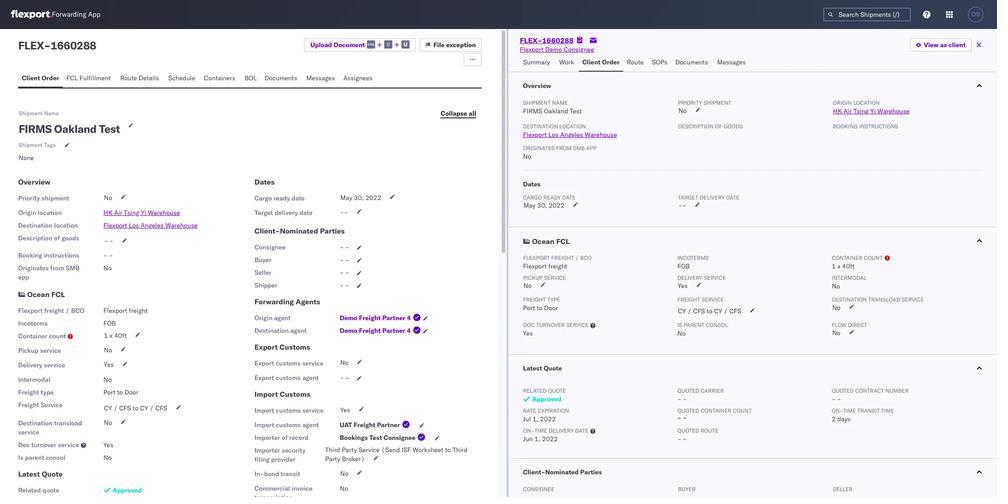 Task type: locate. For each thing, give the bounding box(es) containing it.
service
[[702, 296, 724, 303], [41, 401, 63, 409], [359, 446, 380, 454]]

hk inside origin location hk air tsing yi warehouse
[[833, 107, 842, 115]]

quote up expiration
[[548, 387, 566, 394]]

hk air tsing yi warehouse link for instructions
[[833, 107, 910, 115]]

pickup up freight type
[[18, 347, 38, 355]]

time for on-time delivery date
[[535, 427, 547, 434]]

angeles up the originates from smb app no
[[560, 131, 583, 139]]

parties inside 'button'
[[580, 468, 602, 476]]

0 vertical spatial demo freight partner 4 link
[[340, 313, 423, 323]]

angeles inside destination location flexport los angeles warehouse
[[560, 131, 583, 139]]

freight type
[[18, 388, 54, 397]]

0 vertical spatial delivery
[[677, 274, 702, 281]]

0 horizontal spatial third
[[325, 446, 340, 454]]

demo for destination agent
[[340, 327, 357, 335]]

0 vertical spatial type
[[547, 296, 560, 303]]

pickup
[[523, 274, 543, 281], [18, 347, 38, 355]]

order for leftmost client order button
[[42, 74, 59, 82]]

forwarding agents
[[255, 297, 320, 306]]

- - for seller
[[340, 269, 349, 277]]

parent inside is parent consol no
[[684, 322, 705, 328]]

0 horizontal spatial route
[[120, 74, 137, 82]]

fcl
[[66, 74, 78, 82], [556, 237, 570, 246], [51, 290, 65, 299]]

client-
[[255, 226, 280, 235], [523, 468, 545, 476]]

smb down destination location flexport los angeles warehouse
[[573, 145, 585, 152]]

customs up import customs agent
[[276, 407, 301, 415]]

1 horizontal spatial cargo
[[523, 194, 542, 201]]

2 cargo ready date from the left
[[523, 194, 576, 201]]

consol for is parent consol no
[[706, 322, 728, 328]]

freight for flexport freight
[[129, 307, 148, 315]]

ready
[[274, 194, 290, 202], [543, 194, 561, 201]]

incoterms
[[677, 255, 709, 261], [18, 319, 48, 328]]

on- up jun
[[523, 427, 535, 434]]

2 cargo from the left
[[523, 194, 542, 201]]

2 vertical spatial partner
[[377, 421, 400, 429]]

1 vertical spatial on-
[[523, 427, 535, 434]]

destination transload service
[[832, 296, 924, 303], [18, 419, 82, 436]]

1 vertical spatial importer
[[255, 446, 280, 455]]

route inside route button
[[627, 58, 644, 66]]

los down hk air tsing yi warehouse
[[129, 221, 139, 230]]

1 horizontal spatial buyer
[[678, 486, 696, 493]]

client order button right the work
[[579, 54, 623, 72]]

firms up destination location flexport los angeles warehouse
[[523, 107, 542, 115]]

route inside route details button
[[120, 74, 137, 82]]

priority shipment for originates from smb app
[[18, 194, 69, 202]]

1, right jun
[[535, 435, 540, 443]]

origin
[[833, 99, 852, 106], [18, 209, 36, 217], [255, 314, 273, 322]]

1 4 from the top
[[407, 314, 411, 322]]

turnover down the freight type port to door
[[536, 322, 565, 328]]

0 vertical spatial fcl
[[66, 74, 78, 82]]

description of goods for originates from smb app
[[678, 123, 743, 130]]

container
[[832, 255, 863, 261], [18, 332, 47, 340]]

0 vertical spatial hk air tsing yi warehouse link
[[833, 107, 910, 115]]

ocean fcl up flexport freight / bco flexport freight
[[532, 237, 570, 246]]

1, right jul
[[533, 415, 539, 423]]

origin up destination agent
[[255, 314, 273, 322]]

related up rate
[[523, 387, 547, 394]]

2022 inside quoted contract number - - rate expiration jul 1, 2022
[[540, 415, 556, 423]]

originates down destination location flexport los angeles warehouse
[[523, 145, 555, 152]]

service inside destination transload service
[[18, 428, 39, 436]]

consol
[[706, 322, 728, 328], [46, 454, 65, 462]]

ocean fcl up flexport freight / bco
[[27, 290, 65, 299]]

tags
[[44, 142, 56, 148]]

2 import from the top
[[255, 407, 274, 415]]

intermodal
[[832, 274, 867, 281], [18, 376, 50, 384]]

hk up flexport los angeles warehouse
[[103, 209, 112, 217]]

overview inside button
[[523, 82, 551, 90]]

import down import customs
[[255, 407, 274, 415]]

route details button
[[117, 70, 165, 88]]

originates down "booking"
[[18, 264, 49, 272]]

number
[[886, 387, 909, 394]]

priority for originates from smb app
[[18, 194, 40, 202]]

2 vertical spatial fcl
[[51, 290, 65, 299]]

quoted inside quoted route - -
[[677, 427, 699, 434]]

3 import from the top
[[255, 421, 274, 429]]

yi inside origin location hk air tsing yi warehouse
[[870, 107, 876, 115]]

0 horizontal spatial messages
[[306, 74, 335, 82]]

customs up importer of record
[[276, 421, 301, 429]]

quoted inside quoted contract number - - rate expiration jul 1, 2022
[[832, 387, 854, 394]]

1 vertical spatial priority
[[18, 194, 40, 202]]

origin inside origin location hk air tsing yi warehouse
[[833, 99, 852, 106]]

quote
[[544, 364, 562, 372], [42, 470, 63, 479]]

4 for origin agent
[[407, 314, 411, 322]]

0 vertical spatial of
[[715, 123, 722, 130]]

doc down the freight type port to door
[[523, 322, 535, 328]]

latest up rate
[[523, 364, 542, 372]]

on- inside on-time transit time 2 days
[[832, 407, 843, 414]]

latest down is parent consol
[[18, 470, 40, 479]]

0 horizontal spatial count
[[49, 332, 66, 340]]

name for shipment name firms oakland test
[[552, 99, 568, 106]]

from for app
[[556, 145, 572, 152]]

warehouse up the originates from smb app no
[[585, 131, 617, 139]]

1 horizontal spatial latest quote
[[523, 364, 562, 372]]

0 horizontal spatial ocean fcl
[[27, 290, 65, 299]]

destination down "origin agent"
[[255, 327, 289, 335]]

0 horizontal spatial priority shipment
[[18, 194, 69, 202]]

delivery up freight type
[[18, 361, 42, 369]]

0 horizontal spatial parties
[[320, 226, 345, 235]]

yi
[[870, 107, 876, 115], [141, 209, 146, 217]]

ocean
[[532, 237, 554, 246], [27, 290, 50, 299]]

0 vertical spatial angeles
[[560, 131, 583, 139]]

test
[[570, 107, 582, 115], [99, 122, 120, 136], [369, 434, 382, 442]]

0 vertical spatial shipment
[[523, 99, 551, 106]]

1
[[832, 262, 836, 270], [104, 332, 108, 340]]

customs for export customs service
[[276, 359, 301, 367]]

app
[[18, 273, 29, 281]]

container count up intermodal no
[[832, 255, 883, 261]]

from down the instructions on the left of the page
[[50, 264, 64, 272]]

related quote
[[523, 387, 566, 394], [18, 486, 59, 495]]

0 vertical spatial transload
[[868, 296, 900, 303]]

location inside destination location flexport los angeles warehouse
[[560, 123, 586, 130]]

firms inside shipment name firms oakland test
[[523, 107, 542, 115]]

delivery service
[[677, 274, 726, 281], [18, 361, 65, 369]]

shipment name
[[19, 110, 59, 117]]

forwarding up "origin agent"
[[255, 297, 294, 306]]

related quote up expiration
[[523, 387, 566, 394]]

1 x 40ft
[[832, 262, 855, 270], [104, 332, 127, 340]]

parties
[[320, 226, 345, 235], [580, 468, 602, 476]]

1 third from the left
[[325, 446, 340, 454]]

0 vertical spatial priority shipment
[[678, 99, 731, 106]]

intermodal for intermodal
[[18, 376, 50, 384]]

0 vertical spatial yi
[[870, 107, 876, 115]]

0 horizontal spatial incoterms
[[18, 319, 48, 328]]

air inside origin location hk air tsing yi warehouse
[[844, 107, 852, 115]]

destination location flexport los angeles warehouse
[[523, 123, 617, 139]]

1 vertical spatial parties
[[580, 468, 602, 476]]

1 horizontal spatial intermodal
[[832, 274, 867, 281]]

all
[[469, 109, 476, 117]]

1 vertical spatial delivery service
[[18, 361, 65, 369]]

fcl up flexport freight / bco
[[51, 290, 65, 299]]

bond
[[264, 470, 279, 478]]

transit inside on-time transit time 2 days
[[858, 407, 880, 414]]

from down destination location flexport los angeles warehouse
[[556, 145, 572, 152]]

customs for export customs agent
[[276, 374, 301, 382]]

quoted inside "quoted container count - -"
[[677, 407, 699, 414]]

description for originates from smb app
[[678, 123, 714, 130]]

route for route
[[627, 58, 644, 66]]

latest inside button
[[523, 364, 542, 372]]

documents right "bol" button
[[264, 74, 297, 82]]

1 demo freight partner 4 from the top
[[340, 314, 411, 322]]

2 vertical spatial origin
[[255, 314, 273, 322]]

40ft down flexport freight
[[114, 332, 127, 340]]

nominated inside client-nominated parties 'button'
[[545, 468, 579, 476]]

is
[[677, 322, 682, 328], [18, 454, 23, 462]]

0 vertical spatial door
[[544, 304, 558, 312]]

originates from smb app
[[18, 264, 80, 281]]

from inside the originates from smb app no
[[556, 145, 572, 152]]

flexport los angeles warehouse link for originates from smb app
[[523, 131, 617, 139]]

export for export customs
[[255, 343, 278, 352]]

customs down the export customs service
[[276, 374, 301, 382]]

destination transload service up direct
[[832, 296, 924, 303]]

app inside the originates from smb app no
[[586, 145, 597, 152]]

0 horizontal spatial origin
[[18, 209, 36, 217]]

cy / cfs to cy / cfs down port to door
[[104, 404, 167, 412]]

service
[[544, 274, 566, 281], [704, 274, 726, 281], [902, 296, 924, 303], [566, 322, 589, 328], [40, 347, 61, 355], [302, 359, 323, 367], [44, 361, 65, 369], [302, 407, 324, 415], [18, 428, 39, 436], [58, 441, 79, 449]]

is for is parent consol no
[[677, 322, 682, 328]]

1 horizontal spatial quote
[[548, 387, 566, 394]]

container up intermodal no
[[832, 255, 863, 261]]

2 customs from the top
[[280, 390, 310, 399]]

1, inside quoted contract number - - rate expiration jul 1, 2022
[[533, 415, 539, 423]]

destination down freight type
[[18, 419, 52, 427]]

1 horizontal spatial 1660288
[[542, 36, 574, 45]]

quoted left carrier
[[677, 387, 699, 394]]

1 horizontal spatial description of goods
[[678, 123, 743, 130]]

0 horizontal spatial tsing
[[124, 209, 139, 217]]

0 horizontal spatial party
[[325, 455, 340, 463]]

no inside the originates from smb app no
[[523, 152, 531, 161]]

1 horizontal spatial documents
[[675, 58, 708, 66]]

1660288 down forwarding app
[[51, 39, 96, 52]]

1 demo freight partner 4 link from the top
[[340, 313, 423, 323]]

client order right work button
[[582, 58, 620, 66]]

container down flexport freight / bco
[[18, 332, 47, 340]]

firms down shipment name
[[19, 122, 52, 136]]

fcl left fulfillment
[[66, 74, 78, 82]]

smb inside 'originates from smb app'
[[66, 264, 80, 272]]

1 vertical spatial name
[[44, 110, 59, 117]]

1 export from the top
[[255, 343, 278, 352]]

tsing
[[854, 107, 869, 115], [124, 209, 139, 217]]

1 vertical spatial doc
[[18, 441, 30, 449]]

party up broker)
[[342, 446, 357, 454]]

flexport for flexport freight
[[103, 307, 127, 315]]

incoterms for incoterms
[[18, 319, 48, 328]]

freight for flexport freight / bco flexport freight
[[551, 255, 574, 261]]

0 horizontal spatial shipment
[[42, 194, 69, 202]]

warehouse up instructions at the top right of page
[[878, 107, 910, 115]]

route for route details
[[120, 74, 137, 82]]

1 horizontal spatial target
[[678, 194, 698, 201]]

0 horizontal spatial intermodal
[[18, 376, 50, 384]]

consol for is parent consol
[[46, 454, 65, 462]]

1 x 40ft down flexport freight
[[104, 332, 127, 340]]

0 vertical spatial 40ft
[[842, 262, 855, 270]]

service down freight type
[[41, 401, 63, 409]]

doc
[[523, 322, 535, 328], [18, 441, 30, 449]]

description of goods for originates from smb app
[[18, 234, 79, 242]]

destination down shipment name firms oakland test
[[523, 123, 558, 130]]

oakland
[[544, 107, 568, 115], [54, 122, 97, 136]]

latest quote
[[523, 364, 562, 372], [18, 470, 63, 479]]

pickup up the freight type port to door
[[523, 274, 543, 281]]

messages for the rightmost messages button
[[717, 58, 746, 66]]

1 ready from the left
[[274, 194, 290, 202]]

0 vertical spatial firms
[[523, 107, 542, 115]]

messages for the leftmost messages button
[[306, 74, 335, 82]]

time up jun 1, 2022
[[535, 427, 547, 434]]

on-time transit time 2 days
[[832, 407, 894, 423]]

originates for originates from smb app no
[[523, 145, 555, 152]]

description
[[678, 123, 714, 130], [18, 234, 52, 242]]

is for is parent consol
[[18, 454, 23, 462]]

agent up destination agent
[[274, 314, 291, 322]]

destination down intermodal no
[[832, 296, 867, 303]]

1 customs from the top
[[280, 343, 310, 352]]

1 horizontal spatial freight service
[[677, 296, 724, 303]]

client order button up shipment name
[[18, 70, 63, 88]]

flexport los angeles warehouse link
[[523, 131, 617, 139], [103, 221, 198, 230]]

origin up destination location
[[18, 209, 36, 217]]

importer for importer security filing provider
[[255, 446, 280, 455]]

quote down is parent consol
[[42, 470, 63, 479]]

import up importer of record
[[255, 421, 274, 429]]

1 horizontal spatial delivery
[[549, 427, 574, 434]]

2 importer from the top
[[255, 446, 280, 455]]

os
[[972, 11, 980, 18]]

customs for export customs
[[280, 343, 310, 352]]

hk air tsing yi warehouse link up 'booking instructions'
[[833, 107, 910, 115]]

1 x 40ft up intermodal no
[[832, 262, 855, 270]]

originates inside the originates from smb app no
[[523, 145, 555, 152]]

customs up export customs agent
[[276, 359, 301, 367]]

is parent consol
[[18, 454, 65, 462]]

goods for booking instructions
[[62, 234, 79, 242]]

0 vertical spatial documents
[[675, 58, 708, 66]]

quoted contract number - - rate expiration jul 1, 2022
[[523, 387, 909, 423]]

oakland inside shipment name firms oakland test
[[544, 107, 568, 115]]

origin for origin location hk air tsing yi warehouse
[[833, 99, 852, 106]]

1 vertical spatial 4
[[407, 327, 411, 335]]

yi up flexport los angeles warehouse
[[141, 209, 146, 217]]

goods
[[724, 123, 743, 130], [62, 234, 79, 242]]

x down flexport freight
[[109, 332, 113, 340]]

none
[[19, 154, 34, 162]]

0 vertical spatial smb
[[573, 145, 585, 152]]

priority for originates from smb app
[[678, 99, 702, 106]]

0 horizontal spatial overview
[[18, 177, 50, 186]]

forwarding for forwarding app
[[52, 10, 86, 19]]

quote inside button
[[544, 364, 562, 372]]

2 demo freight partner 4 link from the top
[[340, 326, 423, 335]]

hk air tsing yi warehouse link up flexport los angeles warehouse
[[103, 209, 180, 217]]

1 horizontal spatial name
[[552, 99, 568, 106]]

0 horizontal spatial client
[[22, 74, 40, 82]]

smb inside the originates from smb app no
[[573, 145, 585, 152]]

1 horizontal spatial bco
[[580, 255, 592, 261]]

0 vertical spatial turnover
[[536, 322, 565, 328]]

0 vertical spatial originates
[[523, 145, 555, 152]]

importer inside importer security filing provider
[[255, 446, 280, 455]]

2 vertical spatial export
[[255, 374, 274, 382]]

origin for origin agent
[[255, 314, 273, 322]]

0 horizontal spatial description
[[18, 234, 52, 242]]

documents
[[675, 58, 708, 66], [264, 74, 297, 82]]

summary
[[523, 58, 550, 66]]

2 4 from the top
[[407, 327, 411, 335]]

order down flex - 1660288
[[42, 74, 59, 82]]

1 vertical spatial import
[[255, 407, 274, 415]]

1 horizontal spatial container count
[[832, 255, 883, 261]]

hk air tsing yi warehouse link
[[833, 107, 910, 115], [103, 209, 180, 217]]

oakland up 'tags'
[[54, 122, 97, 136]]

importer up importer security filing provider
[[255, 434, 280, 442]]

0 vertical spatial order
[[602, 58, 620, 66]]

1 horizontal spatial related quote
[[523, 387, 566, 394]]

2 demo freight partner 4 from the top
[[340, 327, 411, 335]]

origin up booking
[[833, 99, 852, 106]]

goods for booking instructions
[[724, 123, 743, 130]]

1 horizontal spatial approved
[[532, 395, 562, 403]]

warehouse inside destination location flexport los angeles warehouse
[[585, 131, 617, 139]]

air up booking
[[844, 107, 852, 115]]

export for export customs agent
[[255, 374, 274, 382]]

flex - 1660288
[[18, 39, 96, 52]]

flexport for flexport demo consignee
[[520, 45, 544, 54]]

ocean inside button
[[532, 237, 554, 246]]

transit for time
[[858, 407, 880, 414]]

flexport inside destination location flexport los angeles warehouse
[[523, 131, 547, 139]]

buyer
[[255, 256, 272, 264], [678, 486, 696, 493]]

provider
[[271, 456, 296, 464]]

destination transload service up is parent consol
[[18, 419, 82, 436]]

messages button up the overview button
[[714, 54, 751, 72]]

0 horizontal spatial priority
[[18, 194, 40, 202]]

container count
[[832, 255, 883, 261], [18, 332, 66, 340]]

1 importer from the top
[[255, 434, 280, 442]]

name inside shipment name firms oakland test
[[552, 99, 568, 106]]

2 export from the top
[[255, 359, 274, 367]]

2
[[832, 415, 836, 423]]

flexport los angeles warehouse link for originates from smb app
[[103, 221, 198, 230]]

0 vertical spatial customs
[[280, 343, 310, 352]]

file exception button
[[419, 38, 482, 52], [419, 38, 482, 52]]

is inside is parent consol no
[[677, 322, 682, 328]]

containers button
[[200, 70, 241, 88]]

delivery
[[700, 194, 725, 201], [275, 209, 298, 217], [549, 427, 574, 434]]

firms oakland test
[[19, 122, 120, 136]]

ocean up flexport freight / bco flexport freight
[[532, 237, 554, 246]]

latest quote up expiration
[[523, 364, 562, 372]]

cy
[[678, 307, 686, 315], [714, 307, 722, 315], [104, 404, 112, 412], [140, 404, 148, 412]]

angeles down hk air tsing yi warehouse
[[141, 221, 164, 230]]

transload
[[868, 296, 900, 303], [54, 419, 82, 427]]

time up days
[[843, 407, 856, 414]]

fulfillment
[[80, 74, 111, 82]]

from for app
[[50, 264, 64, 272]]

count down flexport freight / bco
[[49, 332, 66, 340]]

oakland up destination location flexport los angeles warehouse
[[544, 107, 568, 115]]

0 vertical spatial 4
[[407, 314, 411, 322]]

doc up is parent consol
[[18, 441, 30, 449]]

of for booking
[[715, 123, 722, 130]]

assignees button
[[340, 70, 378, 88]]

1660288 up flexport demo consignee
[[542, 36, 574, 45]]

1 up intermodal no
[[832, 262, 836, 270]]

client order button
[[579, 54, 623, 72], [18, 70, 63, 88]]

1 vertical spatial related quote
[[18, 486, 59, 495]]

0 horizontal spatial target delivery date
[[255, 209, 313, 217]]

- - for buyer
[[340, 256, 349, 264]]

broker)
[[342, 455, 365, 463]]

flexport los angeles warehouse link up the originates from smb app no
[[523, 131, 617, 139]]

origin location hk air tsing yi warehouse
[[833, 99, 910, 115]]

0 vertical spatial hk
[[833, 107, 842, 115]]

consol inside is parent consol no
[[706, 322, 728, 328]]

type inside the freight type port to door
[[547, 296, 560, 303]]

ocean fcl
[[532, 237, 570, 246], [27, 290, 65, 299]]

turnover
[[536, 322, 565, 328], [31, 441, 56, 449]]

forwarding for forwarding agents
[[255, 297, 294, 306]]

messages down upload in the top of the page
[[306, 74, 335, 82]]

shipment
[[523, 99, 551, 106], [19, 110, 43, 117], [19, 142, 43, 148]]

from inside 'originates from smb app'
[[50, 264, 64, 272]]

upload document
[[310, 41, 365, 49]]

3 export from the top
[[255, 374, 274, 382]]

0 horizontal spatial parent
[[25, 454, 44, 462]]

service inside "third party service (send isf worksheet to third party broker)"
[[359, 446, 380, 454]]

export down "export customs"
[[255, 359, 274, 367]]

cfs
[[693, 307, 705, 315], [729, 307, 741, 315], [119, 404, 131, 412], [155, 404, 167, 412]]

transload inside destination transload service
[[54, 419, 82, 427]]

of
[[715, 123, 722, 130], [54, 234, 60, 242], [282, 434, 288, 442]]

party
[[342, 446, 357, 454], [325, 455, 340, 463]]

location down shipment name firms oakland test
[[560, 123, 586, 130]]

cy / cfs to cy / cfs up is parent consol no
[[678, 307, 741, 315]]

shipment for firms oakland test
[[19, 110, 43, 117]]

document
[[334, 41, 365, 49]]

freight
[[551, 255, 574, 261], [548, 262, 567, 270], [44, 307, 64, 315], [129, 307, 148, 315]]

quoted left contract
[[832, 387, 854, 394]]

client order down the flex
[[22, 74, 59, 82]]

0 horizontal spatial buyer
[[255, 256, 272, 264]]

doc turnover service up is parent consol
[[18, 441, 79, 449]]

1 vertical spatial pickup
[[18, 347, 38, 355]]

overview down none
[[18, 177, 50, 186]]

partner for origin agent
[[382, 314, 405, 322]]

service up is parent consol no
[[702, 296, 724, 303]]

0 horizontal spatial quote
[[42, 470, 63, 479]]

location inside origin location hk air tsing yi warehouse
[[853, 99, 880, 106]]

worksheet
[[413, 446, 443, 454]]

type for freight type port to door
[[547, 296, 560, 303]]

0 vertical spatial transit
[[858, 407, 880, 414]]

location for origin location hk air tsing yi warehouse
[[853, 99, 880, 106]]

order
[[602, 58, 620, 66], [42, 74, 59, 82]]

view as client button
[[910, 38, 972, 52]]

destination
[[523, 123, 558, 130], [18, 221, 52, 230], [832, 296, 867, 303], [255, 327, 289, 335], [18, 419, 52, 427]]

export up import customs
[[255, 374, 274, 382]]

0 vertical spatial demo
[[545, 45, 562, 54]]

1 horizontal spatial client-
[[523, 468, 545, 476]]

flex-
[[520, 36, 542, 45]]

transit down contract
[[858, 407, 880, 414]]

route
[[627, 58, 644, 66], [120, 74, 137, 82]]

flexport. image
[[11, 10, 52, 19]]

0 vertical spatial latest
[[523, 364, 542, 372]]

1 horizontal spatial order
[[602, 58, 620, 66]]

1 cargo from the left
[[255, 194, 272, 202]]

count inside "quoted container count - -"
[[733, 407, 752, 414]]

1 horizontal spatial tsing
[[854, 107, 869, 115]]

0 vertical spatial app
[[88, 10, 101, 19]]

third down bookings in the left of the page
[[325, 446, 340, 454]]

warehouse down hk air tsing yi warehouse
[[165, 221, 198, 230]]

client order
[[582, 58, 620, 66], [22, 74, 59, 82]]

delivery
[[677, 274, 702, 281], [18, 361, 42, 369]]

1 horizontal spatial app
[[586, 145, 597, 152]]

originates inside 'originates from smb app'
[[18, 264, 49, 272]]

transit down provider
[[281, 470, 300, 478]]

quoted inside quoted carrier - -
[[677, 387, 699, 394]]

0 horizontal spatial port
[[103, 388, 115, 397]]

count up intermodal no
[[864, 255, 883, 261]]

quoted for quoted contract number - - rate expiration jul 1, 2022
[[832, 387, 854, 394]]

doc turnover service down the freight type port to door
[[523, 322, 589, 328]]

importer for importer of record
[[255, 434, 280, 442]]

customs up import customs service
[[280, 390, 310, 399]]

pickup service down flexport freight / bco flexport freight
[[523, 274, 566, 281]]

bco inside flexport freight / bco flexport freight
[[580, 255, 592, 261]]

0 horizontal spatial target
[[255, 209, 273, 217]]

0 vertical spatial is
[[677, 322, 682, 328]]

no inside intermodal no
[[832, 282, 840, 290]]

1 import from the top
[[255, 390, 278, 399]]

1 vertical spatial yi
[[141, 209, 146, 217]]

quote
[[548, 387, 566, 394], [42, 486, 59, 495]]

destination inside destination location flexport los angeles warehouse
[[523, 123, 558, 130]]

app
[[88, 10, 101, 19], [586, 145, 597, 152]]

location for origin location
[[38, 209, 62, 217]]



Task type: describe. For each thing, give the bounding box(es) containing it.
uat
[[340, 421, 352, 429]]

1 vertical spatial pickup service
[[18, 347, 61, 355]]

quoted for quoted carrier - -
[[677, 387, 699, 394]]

demo freight partner 4 link for destination agent
[[340, 326, 423, 335]]

2 third from the left
[[453, 446, 468, 454]]

booking instructions
[[18, 251, 79, 260]]

1 vertical spatial target delivery date
[[255, 209, 313, 217]]

shipper
[[255, 281, 277, 289]]

third party service (send isf worksheet to third party broker)
[[325, 446, 468, 463]]

1 vertical spatial delivery
[[275, 209, 298, 217]]

shipment for booking
[[704, 99, 731, 106]]

partner for destination agent
[[382, 327, 405, 335]]

os button
[[965, 4, 986, 25]]

agent down the export customs service
[[302, 374, 319, 382]]

/ inside flexport freight / bco flexport freight
[[576, 255, 579, 261]]

fob inside incoterms fob
[[677, 262, 690, 270]]

1 vertical spatial oakland
[[54, 122, 97, 136]]

flex-1660288 link
[[520, 36, 574, 45]]

1 vertical spatial quote
[[42, 486, 59, 495]]

quoted carrier - -
[[677, 387, 724, 403]]

1 vertical spatial ocean fcl
[[27, 290, 65, 299]]

export customs service
[[255, 359, 323, 367]]

0 horizontal spatial nominated
[[280, 226, 318, 235]]

shipment inside shipment name firms oakland test
[[523, 99, 551, 106]]

0 horizontal spatial doc
[[18, 441, 30, 449]]

1 vertical spatial client
[[22, 74, 40, 82]]

collapse all
[[441, 109, 476, 117]]

2 ready from the left
[[543, 194, 561, 201]]

0 vertical spatial party
[[342, 446, 357, 454]]

- - for consignee
[[340, 243, 349, 251]]

0 vertical spatial pickup service
[[523, 274, 566, 281]]

on-time delivery date
[[523, 427, 589, 434]]

1 horizontal spatial delivery service
[[677, 274, 726, 281]]

route
[[701, 427, 719, 434]]

- - for shipper
[[340, 281, 349, 289]]

booking
[[18, 251, 42, 260]]

door inside the freight type port to door
[[544, 304, 558, 312]]

bol button
[[241, 70, 261, 88]]

import customs service
[[255, 407, 324, 415]]

import for import customs service
[[255, 407, 274, 415]]

export for export customs service
[[255, 359, 274, 367]]

intermodal no
[[832, 274, 867, 290]]

originates for originates from smb app
[[18, 264, 49, 272]]

0 vertical spatial related
[[523, 387, 547, 394]]

1 horizontal spatial may
[[524, 201, 536, 210]]

of for booking
[[54, 234, 60, 242]]

export customs
[[255, 343, 310, 352]]

0 horizontal spatial approved
[[113, 486, 142, 495]]

flexport demo consignee
[[520, 45, 594, 54]]

flexport demo consignee link
[[520, 45, 594, 54]]

1 vertical spatial fcl
[[556, 237, 570, 246]]

0 horizontal spatial seller
[[255, 269, 272, 277]]

1 vertical spatial los
[[129, 221, 139, 230]]

1 vertical spatial quote
[[42, 470, 63, 479]]

in-
[[255, 470, 264, 478]]

tsing inside origin location hk air tsing yi warehouse
[[854, 107, 869, 115]]

location for destination location
[[54, 221, 78, 230]]

0 horizontal spatial may 30, 2022
[[340, 194, 381, 202]]

exception
[[446, 41, 476, 49]]

0 horizontal spatial documents
[[264, 74, 297, 82]]

fcl fulfillment
[[66, 74, 111, 82]]

1 horizontal spatial 40ft
[[842, 262, 855, 270]]

customs for import customs agent
[[276, 421, 301, 429]]

bco for flexport freight / bco
[[71, 307, 85, 315]]

test inside shipment name firms oakland test
[[570, 107, 582, 115]]

0 vertical spatial x
[[837, 262, 841, 270]]

customs for import customs
[[280, 390, 310, 399]]

latest quote button
[[509, 355, 997, 382]]

1 cargo ready date from the left
[[255, 194, 305, 202]]

smb for originates from smb app
[[66, 264, 80, 272]]

parent for is parent consol no
[[684, 322, 705, 328]]

file exception
[[434, 41, 476, 49]]

ocean fcl button
[[509, 227, 997, 255]]

quoted container count - -
[[677, 407, 752, 422]]

1 vertical spatial ocean
[[27, 290, 50, 299]]

1 vertical spatial target
[[255, 209, 273, 217]]

on- for on-time delivery date
[[523, 427, 535, 434]]

fcl fulfillment button
[[63, 70, 117, 88]]

2 horizontal spatial service
[[702, 296, 724, 303]]

- - for export customs agent
[[340, 374, 349, 382]]

1 horizontal spatial 30,
[[537, 201, 547, 210]]

import for import customs
[[255, 390, 278, 399]]

0 vertical spatial target
[[678, 194, 698, 201]]

0 horizontal spatial client order button
[[18, 70, 63, 88]]

importer security filing provider
[[255, 446, 306, 464]]

destination agent
[[255, 327, 307, 335]]

commercial invoice transcription
[[255, 485, 313, 497]]

transit for bond
[[281, 470, 300, 478]]

1 vertical spatial container count
[[18, 332, 66, 340]]

0 vertical spatial client
[[582, 58, 601, 66]]

1 vertical spatial test
[[99, 122, 120, 136]]

ocean fcl inside ocean fcl button
[[532, 237, 570, 246]]

route details
[[120, 74, 159, 82]]

freight inside the freight type port to door
[[523, 296, 546, 303]]

latest quote inside latest quote button
[[523, 364, 562, 372]]

jun 1, 2022
[[523, 435, 558, 443]]

1 vertical spatial fob
[[103, 319, 116, 328]]

1 horizontal spatial 1 x 40ft
[[832, 262, 855, 270]]

4 for destination agent
[[407, 327, 411, 335]]

0 horizontal spatial destination transload service
[[18, 419, 82, 436]]

1 vertical spatial seller
[[833, 486, 853, 493]]

destination down origin location
[[18, 221, 52, 230]]

1 horizontal spatial dates
[[523, 180, 541, 188]]

1 horizontal spatial --
[[679, 201, 686, 210]]

1 horizontal spatial test
[[369, 434, 382, 442]]

bookings
[[340, 434, 368, 442]]

type for freight type
[[41, 388, 54, 397]]

on- for on-time transit time 2 days
[[832, 407, 843, 414]]

0 horizontal spatial related quote
[[18, 486, 59, 495]]

0 vertical spatial container
[[832, 255, 863, 261]]

0 vertical spatial related quote
[[523, 387, 566, 394]]

0 vertical spatial destination transload service
[[832, 296, 924, 303]]

hk air tsing yi warehouse
[[103, 209, 180, 217]]

port to door
[[103, 388, 138, 397]]

forwarding app
[[52, 10, 101, 19]]

0 horizontal spatial 30,
[[354, 194, 364, 202]]

1 vertical spatial air
[[114, 209, 122, 217]]

0 horizontal spatial door
[[124, 388, 138, 397]]

los inside destination location flexport los angeles warehouse
[[548, 131, 559, 139]]

parent for is parent consol
[[25, 454, 44, 462]]

1 horizontal spatial 1
[[832, 262, 836, 270]]

0 horizontal spatial messages button
[[303, 70, 340, 88]]

1 horizontal spatial transload
[[868, 296, 900, 303]]

no inside is parent consol no
[[677, 329, 686, 338]]

agent up record
[[302, 421, 319, 429]]

1 vertical spatial related
[[18, 486, 41, 495]]

jun
[[523, 435, 533, 443]]

- - for description of goods
[[104, 237, 113, 245]]

(send
[[381, 446, 400, 454]]

0 vertical spatial quote
[[548, 387, 566, 394]]

flex
[[18, 39, 44, 52]]

freight for flexport freight / bco
[[44, 307, 64, 315]]

Search Shipments (/) text field
[[823, 8, 911, 21]]

client-nominated parties button
[[509, 459, 997, 486]]

containers
[[204, 74, 235, 82]]

0 vertical spatial buyer
[[255, 256, 272, 264]]

intermodal for intermodal no
[[832, 274, 867, 281]]

warehouse inside origin location hk air tsing yi warehouse
[[878, 107, 910, 115]]

priority shipment for originates from smb app
[[678, 99, 731, 106]]

invoice
[[292, 485, 313, 493]]

1 vertical spatial 1,
[[535, 435, 540, 443]]

description for originates from smb app
[[18, 234, 52, 242]]

flexport los angeles warehouse
[[103, 221, 198, 230]]

bol
[[245, 74, 257, 82]]

0 horizontal spatial --
[[340, 208, 348, 216]]

1 horizontal spatial client order
[[582, 58, 620, 66]]

0 horizontal spatial may
[[340, 194, 352, 202]]

container
[[701, 407, 732, 414]]

shipment for booking
[[42, 194, 69, 202]]

summary button
[[519, 54, 556, 72]]

1 horizontal spatial doc turnover service
[[523, 322, 589, 328]]

shipment for none
[[19, 142, 43, 148]]

quoted for quoted container count - -
[[677, 407, 699, 414]]

0 vertical spatial parties
[[320, 226, 345, 235]]

carrier
[[701, 387, 724, 394]]

rate
[[523, 407, 536, 414]]

freight type port to door
[[523, 296, 560, 312]]

flexport for flexport freight / bco
[[18, 307, 43, 315]]

incoterms for incoterms fob
[[677, 255, 709, 261]]

0 horizontal spatial delivery
[[18, 361, 42, 369]]

demo freight partner 4 for origin agent
[[340, 314, 411, 322]]

forwarding app link
[[11, 10, 101, 19]]

0 vertical spatial target delivery date
[[678, 194, 740, 201]]

is parent consol no
[[677, 322, 728, 338]]

0 horizontal spatial latest quote
[[18, 470, 63, 479]]

1 horizontal spatial cy / cfs to cy / cfs
[[678, 307, 741, 315]]

view as client
[[924, 41, 966, 49]]

order for the rightmost client order button
[[602, 58, 620, 66]]

2 vertical spatial delivery
[[549, 427, 574, 434]]

upload document button
[[304, 38, 416, 52]]

1 vertical spatial cy / cfs to cy / cfs
[[104, 404, 167, 412]]

agent up "export customs"
[[290, 327, 307, 335]]

transcription
[[255, 494, 293, 497]]

0 horizontal spatial 1 x 40ft
[[104, 332, 127, 340]]

1 vertical spatial latest
[[18, 470, 40, 479]]

collapse
[[441, 109, 467, 117]]

0 vertical spatial delivery
[[700, 194, 725, 201]]

customs for import customs service
[[276, 407, 301, 415]]

filing
[[255, 456, 270, 464]]

in-bond transit
[[255, 470, 300, 478]]

record
[[289, 434, 308, 442]]

1 horizontal spatial of
[[282, 434, 288, 442]]

flexport for flexport freight / bco flexport freight
[[523, 255, 550, 261]]

0 vertical spatial count
[[864, 255, 883, 261]]

demo freight partner 4 for destination agent
[[340, 327, 411, 335]]

0 horizontal spatial doc turnover service
[[18, 441, 79, 449]]

isf
[[402, 446, 411, 454]]

client-nominated parties inside client-nominated parties 'button'
[[523, 468, 602, 476]]

days
[[837, 415, 851, 423]]

0 horizontal spatial documents button
[[261, 70, 303, 88]]

1 vertical spatial service
[[41, 401, 63, 409]]

client- inside 'button'
[[523, 468, 545, 476]]

destination inside destination transload service
[[18, 419, 52, 427]]

1 horizontal spatial may 30, 2022
[[524, 201, 565, 210]]

1 vertical spatial client order
[[22, 74, 59, 82]]

contract
[[855, 387, 884, 394]]

1 horizontal spatial client order button
[[579, 54, 623, 72]]

0 horizontal spatial angeles
[[141, 221, 164, 230]]

1 vertical spatial x
[[109, 332, 113, 340]]

view
[[924, 41, 939, 49]]

0 horizontal spatial fcl
[[51, 290, 65, 299]]

originates from smb app no
[[523, 145, 597, 161]]

to inside "third party service (send isf worksheet to third party broker)"
[[445, 446, 451, 454]]

bco for flexport freight / bco flexport freight
[[580, 255, 592, 261]]

schedule button
[[165, 70, 200, 88]]

time for on-time transit time 2 days
[[843, 407, 856, 414]]

1 vertical spatial buyer
[[678, 486, 696, 493]]

quoted route - -
[[677, 427, 719, 443]]

0 horizontal spatial delivery service
[[18, 361, 65, 369]]

quoted for quoted route - -
[[677, 427, 699, 434]]

origin location
[[18, 209, 62, 217]]

0 horizontal spatial client-
[[255, 226, 280, 235]]

details
[[139, 74, 159, 82]]

flow direct
[[832, 322, 867, 328]]

origin for origin location
[[18, 209, 36, 217]]

warehouse up flexport los angeles warehouse
[[148, 209, 180, 217]]

booking instructions
[[833, 123, 898, 130]]

2 horizontal spatial time
[[881, 407, 894, 414]]

shipment tags
[[19, 142, 56, 148]]

1 horizontal spatial turnover
[[536, 322, 565, 328]]

name for shipment name
[[44, 110, 59, 117]]

0 horizontal spatial 40ft
[[114, 332, 127, 340]]

0 horizontal spatial firms
[[19, 122, 52, 136]]

1 vertical spatial container
[[18, 332, 47, 340]]

upload
[[310, 41, 332, 49]]

demo for origin agent
[[340, 314, 357, 322]]

import customs agent
[[255, 421, 319, 429]]

flow
[[832, 322, 847, 328]]

demo freight partner 4 link for origin agent
[[340, 313, 423, 323]]

work
[[559, 58, 574, 66]]

flexport freight / bco
[[18, 307, 85, 315]]

0 horizontal spatial hk
[[103, 209, 112, 217]]

smb for originates from smb app no
[[573, 145, 585, 152]]

importer of record
[[255, 434, 308, 442]]

1 vertical spatial 1
[[104, 332, 108, 340]]

0 horizontal spatial app
[[88, 10, 101, 19]]

expiration
[[538, 407, 569, 414]]

1 vertical spatial overview
[[18, 177, 50, 186]]

1 horizontal spatial documents button
[[672, 54, 714, 72]]

hk air tsing yi warehouse link for instructions
[[103, 209, 180, 217]]

flexport for flexport los angeles warehouse
[[103, 221, 127, 230]]

origin agent
[[255, 314, 291, 322]]

import for import customs agent
[[255, 421, 274, 429]]

route button
[[623, 54, 648, 72]]

port inside the freight type port to door
[[523, 304, 535, 312]]

flexport freight / bco flexport freight
[[523, 255, 592, 270]]

1 vertical spatial freight service
[[18, 401, 63, 409]]

to inside the freight type port to door
[[537, 304, 542, 312]]

agents
[[296, 297, 320, 306]]

location for destination location flexport los angeles warehouse
[[560, 123, 586, 130]]



Task type: vqa. For each thing, say whether or not it's contained in the screenshot.


